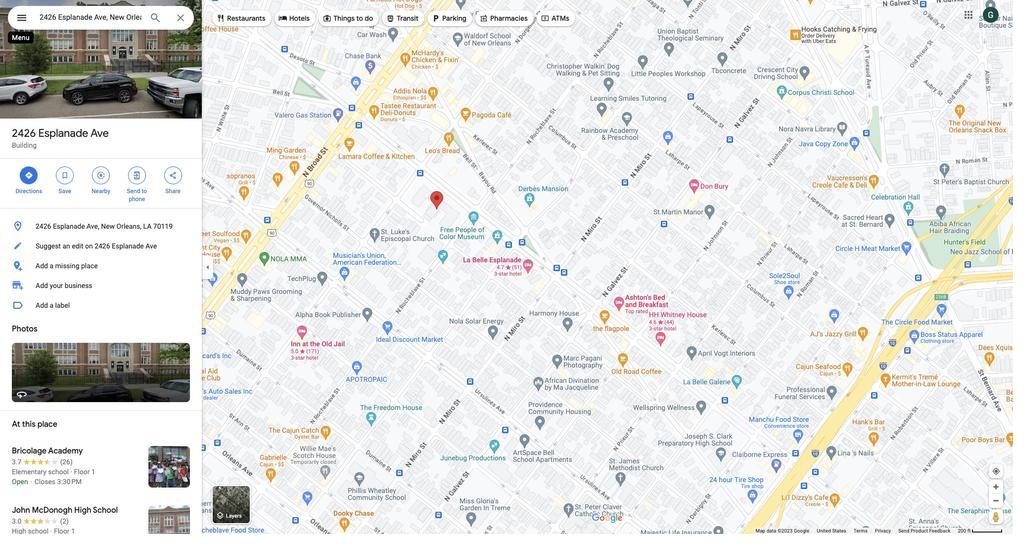 Task type: vqa. For each thing, say whether or not it's contained in the screenshot.
navigation
no



Task type: locate. For each thing, give the bounding box(es) containing it.
add for add a label
[[36, 302, 48, 310]]

send inside send to phone
[[127, 188, 140, 195]]


[[432, 13, 441, 24]]

google account: greg robinson  
(robinsongreg175@gmail.com) image
[[983, 7, 999, 23]]

esplanade down orleans,
[[112, 243, 144, 250]]

high
[[74, 506, 91, 516]]

place inside button
[[81, 262, 98, 270]]

 restaurants
[[216, 13, 266, 24]]

None field
[[40, 11, 142, 23]]

2426 for ave,
[[36, 223, 51, 231]]

open
[[12, 479, 28, 486]]

edit
[[72, 243, 83, 250]]

add left your
[[36, 282, 48, 290]]

place down on
[[81, 262, 98, 270]]

place
[[81, 262, 98, 270], [38, 420, 57, 430]]

0 horizontal spatial ave
[[91, 127, 109, 141]]

1 vertical spatial to
[[142, 188, 147, 195]]

collapse side panel image
[[202, 262, 213, 273]]


[[16, 11, 28, 25]]

(26)
[[60, 459, 73, 467]]

 hotels
[[278, 13, 310, 24]]

1 vertical spatial place
[[38, 420, 57, 430]]

things
[[334, 14, 355, 23]]

1 vertical spatial send
[[899, 529, 910, 534]]

a left missing
[[50, 262, 53, 270]]

2 add from the top
[[36, 282, 48, 290]]

send up phone
[[127, 188, 140, 195]]

add your business
[[36, 282, 92, 290]]

2 vertical spatial 2426
[[95, 243, 110, 250]]

1 horizontal spatial place
[[81, 262, 98, 270]]

1 vertical spatial a
[[50, 302, 53, 310]]

floor
[[74, 469, 90, 477]]


[[96, 170, 105, 181]]

send
[[127, 188, 140, 195], [899, 529, 910, 534]]

missing
[[55, 262, 79, 270]]

send product feedback
[[899, 529, 951, 534]]

esplanade
[[38, 127, 88, 141], [53, 223, 85, 231], [112, 243, 144, 250]]

elementary school · floor 1 open ⋅ closes 3:30 pm
[[12, 469, 95, 486]]

a for label
[[50, 302, 53, 310]]

restaurants
[[227, 14, 266, 23]]

1 vertical spatial add
[[36, 282, 48, 290]]

1
[[91, 469, 95, 477]]

3.0 stars 2 reviews image
[[12, 517, 69, 527]]

add
[[36, 262, 48, 270], [36, 282, 48, 290], [36, 302, 48, 310]]

add a label
[[36, 302, 70, 310]]

map data ©2023 google
[[756, 529, 810, 534]]

0 vertical spatial esplanade
[[38, 127, 88, 141]]

2 a from the top
[[50, 302, 53, 310]]

pharmacies
[[490, 14, 528, 23]]

0 vertical spatial a
[[50, 262, 53, 270]]

0 vertical spatial place
[[81, 262, 98, 270]]

phone
[[129, 196, 145, 203]]

hotels
[[289, 14, 310, 23]]

send to phone
[[127, 188, 147, 203]]

1 vertical spatial ave
[[146, 243, 157, 250]]

united states button
[[817, 529, 847, 535]]

at
[[12, 420, 20, 430]]

footer containing map data ©2023 google
[[756, 529, 958, 535]]

your
[[50, 282, 63, 290]]

 parking
[[432, 13, 467, 24]]

esplanade for ave,
[[53, 223, 85, 231]]

©2023
[[778, 529, 793, 534]]

2426 up the building
[[12, 127, 36, 141]]

footer
[[756, 529, 958, 535]]

2426 up the suggest
[[36, 223, 51, 231]]

send for send product feedback
[[899, 529, 910, 534]]

to up phone
[[142, 188, 147, 195]]

la
[[143, 223, 152, 231]]

to left do
[[356, 14, 363, 23]]

ft
[[968, 529, 971, 534]]

2426
[[12, 127, 36, 141], [36, 223, 51, 231], [95, 243, 110, 250]]

2 vertical spatial add
[[36, 302, 48, 310]]

0 vertical spatial ave
[[91, 127, 109, 141]]

1 a from the top
[[50, 262, 53, 270]]

1 horizontal spatial to
[[356, 14, 363, 23]]

esplanade up an
[[53, 223, 85, 231]]

2426 esplanade ave main content
[[0, 0, 202, 535]]

ave inside button
[[146, 243, 157, 250]]

1 horizontal spatial ave
[[146, 243, 157, 250]]

esplanade inside "2426 esplanade ave building"
[[38, 127, 88, 141]]

2426 right on
[[95, 243, 110, 250]]

0 horizontal spatial send
[[127, 188, 140, 195]]

terms button
[[854, 529, 868, 535]]

 button
[[8, 6, 36, 32]]

0 vertical spatial to
[[356, 14, 363, 23]]

2 vertical spatial esplanade
[[112, 243, 144, 250]]

add for add a missing place
[[36, 262, 48, 270]]

ave up 
[[91, 127, 109, 141]]

 things to do
[[323, 13, 373, 24]]


[[386, 13, 395, 24]]

1 vertical spatial 2426
[[36, 223, 51, 231]]

photos
[[12, 325, 37, 335]]

200 ft button
[[958, 529, 1003, 534]]

send inside button
[[899, 529, 910, 534]]

add down the suggest
[[36, 262, 48, 270]]

show your location image
[[992, 468, 1001, 477]]

send product feedback button
[[899, 529, 951, 535]]

a
[[50, 262, 53, 270], [50, 302, 53, 310]]

ave down la on the left
[[146, 243, 157, 250]]

0 horizontal spatial to
[[142, 188, 147, 195]]

layers
[[226, 514, 242, 520]]

0 vertical spatial add
[[36, 262, 48, 270]]

a left the label
[[50, 302, 53, 310]]

parking
[[442, 14, 467, 23]]

2426 inside "2426 esplanade ave building"
[[12, 127, 36, 141]]

place right "this"
[[38, 420, 57, 430]]


[[169, 170, 177, 181]]

esplanade up  on the left top of page
[[38, 127, 88, 141]]


[[216, 13, 225, 24]]

 atms
[[541, 13, 570, 24]]

3.7 stars 26 reviews image
[[12, 458, 73, 468]]

3 add from the top
[[36, 302, 48, 310]]

0 vertical spatial send
[[127, 188, 140, 195]]

mcdonogh
[[32, 506, 72, 516]]

2426 Esplanade Ave, New Orleans, LA 70119 field
[[8, 6, 194, 30]]

1 horizontal spatial send
[[899, 529, 910, 534]]

3.0
[[12, 518, 21, 526]]

1 vertical spatial esplanade
[[53, 223, 85, 231]]

google maps element
[[0, 0, 1014, 535]]

bricolage
[[12, 447, 47, 457]]

john
[[12, 506, 30, 516]]

do
[[365, 14, 373, 23]]

send left the product
[[899, 529, 910, 534]]

2426 esplanade ave building
[[12, 127, 109, 149]]

esplanade for ave
[[38, 127, 88, 141]]

0 vertical spatial 2426
[[12, 127, 36, 141]]

to inside send to phone
[[142, 188, 147, 195]]

1 add from the top
[[36, 262, 48, 270]]

add left the label
[[36, 302, 48, 310]]



Task type: describe. For each thing, give the bounding box(es) containing it.
share
[[165, 188, 181, 195]]

(2)
[[60, 518, 69, 526]]

0 horizontal spatial place
[[38, 420, 57, 430]]

show street view coverage image
[[989, 510, 1004, 525]]

an
[[63, 243, 70, 250]]

on
[[85, 243, 93, 250]]

 pharmacies
[[480, 13, 528, 24]]

bricolage academy
[[12, 447, 83, 457]]

orleans,
[[117, 223, 142, 231]]


[[133, 170, 141, 181]]

ave inside "2426 esplanade ave building"
[[91, 127, 109, 141]]

200 ft
[[958, 529, 971, 534]]

zoom in image
[[993, 484, 1000, 491]]

building
[[12, 142, 37, 149]]

add a missing place button
[[0, 256, 202, 276]]

ave,
[[87, 223, 99, 231]]


[[60, 170, 69, 181]]

add a label button
[[0, 296, 202, 316]]

privacy
[[875, 529, 891, 534]]

academy
[[48, 447, 83, 457]]

footer inside google maps element
[[756, 529, 958, 535]]

suggest
[[36, 243, 61, 250]]

to inside the " things to do"
[[356, 14, 363, 23]]

suggest an edit on 2426 esplanade ave
[[36, 243, 157, 250]]


[[323, 13, 332, 24]]

·
[[70, 469, 72, 477]]

label
[[55, 302, 70, 310]]

closes
[[35, 479, 55, 486]]

⋅
[[30, 479, 33, 486]]

 transit
[[386, 13, 419, 24]]

200
[[958, 529, 967, 534]]

2426 esplanade ave, new orleans, la 70119 button
[[0, 217, 202, 237]]


[[278, 13, 287, 24]]

privacy button
[[875, 529, 891, 535]]

3:30 pm
[[57, 479, 82, 486]]

2426 for ave
[[12, 127, 36, 141]]

directions
[[16, 188, 42, 195]]

map
[[756, 529, 766, 534]]

70119
[[153, 223, 173, 231]]

google
[[794, 529, 810, 534]]

add a missing place
[[36, 262, 98, 270]]

none field inside 2426 esplanade ave, new orleans, la 70119 field
[[40, 11, 142, 23]]


[[24, 170, 33, 181]]

product
[[911, 529, 928, 534]]

elementary
[[12, 469, 46, 477]]

2426 esplanade ave, new orleans, la 70119
[[36, 223, 173, 231]]

a for missing
[[50, 262, 53, 270]]


[[541, 13, 550, 24]]

terms
[[854, 529, 868, 534]]

 search field
[[8, 6, 194, 32]]

at this place
[[12, 420, 57, 430]]

states
[[833, 529, 847, 534]]

john mcdonogh high school
[[12, 506, 118, 516]]

suggest an edit on 2426 esplanade ave button
[[0, 237, 202, 256]]

school
[[93, 506, 118, 516]]

united states
[[817, 529, 847, 534]]

3.7
[[12, 459, 21, 467]]

zoom out image
[[993, 498, 1000, 505]]


[[480, 13, 488, 24]]

new
[[101, 223, 115, 231]]

business
[[65, 282, 92, 290]]

feedback
[[930, 529, 951, 534]]

united
[[817, 529, 831, 534]]

actions for 2426 esplanade ave region
[[0, 159, 202, 208]]

this
[[22, 420, 36, 430]]

nearby
[[92, 188, 110, 195]]

school
[[48, 469, 69, 477]]

add for add your business
[[36, 282, 48, 290]]

add your business link
[[0, 276, 202, 296]]

send for send to phone
[[127, 188, 140, 195]]

transit
[[397, 14, 419, 23]]



